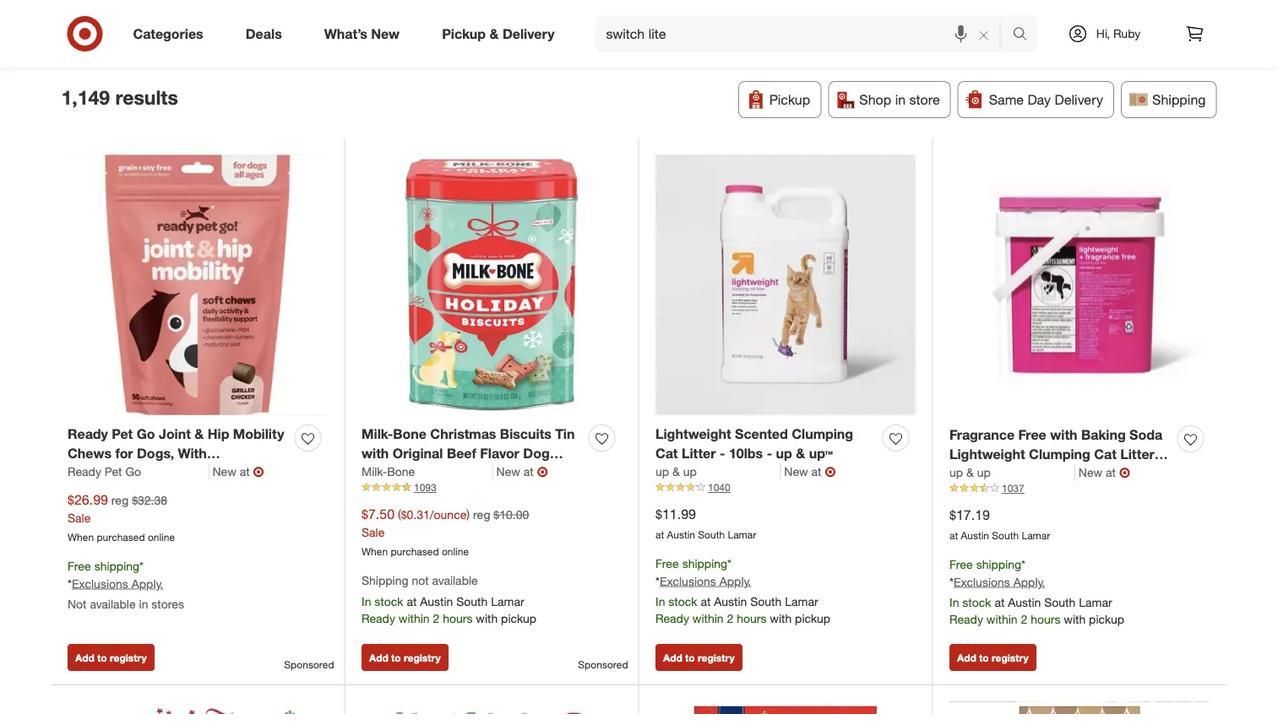Task type: locate. For each thing, give the bounding box(es) containing it.
apply. down $11.99 at austin south lamar
[[719, 574, 751, 589]]

2 horizontal spatial exclusions apply. link
[[954, 575, 1045, 590]]

austin
[[667, 529, 695, 541], [961, 529, 989, 542], [420, 594, 453, 609], [714, 594, 747, 609], [1008, 595, 1041, 610]]

1 horizontal spatial stock
[[668, 594, 697, 609]]

in left stores at the left of the page
[[139, 597, 148, 611]]

$10.00
[[494, 508, 529, 522]]

2
[[433, 611, 439, 626], [727, 611, 733, 626], [1021, 612, 1027, 627]]

milk- for milk-bone
[[362, 464, 387, 479]]

delivery left 'featured'
[[503, 25, 555, 42]]

-
[[720, 446, 725, 462], [767, 446, 772, 462], [1158, 446, 1164, 463], [404, 465, 410, 481], [999, 466, 1004, 482]]

austin inside shipping not available in stock at  austin south lamar ready within 2 hours with pickup
[[420, 594, 453, 609]]

0 horizontal spatial up & up
[[655, 464, 697, 479]]

pickup
[[442, 25, 486, 42], [769, 91, 810, 108]]

flavor
[[480, 446, 519, 462]]

up inside lightweight scented clumping cat litter - 10lbs - up & up™
[[776, 446, 792, 462]]

deals left price
[[246, 25, 282, 42]]

new at ¬
[[212, 464, 264, 480], [496, 464, 548, 480], [784, 464, 836, 480], [1079, 464, 1130, 481]]

free down $17.19
[[949, 557, 973, 572]]

0 horizontal spatial pickup
[[442, 25, 486, 42]]

0 horizontal spatial cat
[[655, 446, 678, 462]]

1 add to registry button from the left
[[68, 644, 154, 672]]

0 vertical spatial pickup
[[442, 25, 486, 42]]

1 sponsored from the left
[[284, 659, 334, 672]]

add to registry button for milk-bone christmas biscuits tin with original beef flavor dog treats - 24oz
[[362, 644, 448, 672]]

sale down the $26.99
[[68, 511, 91, 526]]

1037
[[1002, 482, 1024, 495]]

1 horizontal spatial hours
[[737, 611, 767, 626]]

delivery right day
[[1055, 91, 1103, 108]]

2 to from the left
[[391, 652, 401, 664]]

1 horizontal spatial clumping
[[1029, 446, 1090, 463]]

guest
[[377, 37, 413, 54]]

when down the $26.99
[[68, 531, 94, 544]]

1040
[[708, 481, 730, 494]]

within for $17.19
[[986, 612, 1018, 627]]

sale
[[68, 511, 91, 526], [362, 525, 385, 540]]

- left 24oz
[[404, 465, 410, 481]]

litter up 1040
[[682, 446, 716, 462]]

1 horizontal spatial 2
[[727, 611, 733, 626]]

0 horizontal spatial purchased
[[97, 531, 145, 544]]

0 horizontal spatial up & up link
[[655, 464, 781, 480]]

* down $26.99 reg $32.38 sale when purchased online
[[139, 559, 144, 574]]

4 add to registry button from the left
[[949, 644, 1036, 672]]

0 vertical spatial purchased
[[97, 531, 145, 544]]

& up $11.99
[[672, 464, 680, 479]]

clumping inside fragrance free with baking soda lightweight clumping cat litter - 17.5lbs - up & up™
[[1029, 446, 1090, 463]]

1 vertical spatial available
[[90, 597, 136, 611]]

add to registry button for lightweight scented clumping cat litter - 10lbs - up & up™
[[655, 644, 742, 672]]

exclusions up not
[[72, 576, 128, 591]]

0 horizontal spatial exclusions apply. link
[[72, 576, 163, 591]]

purchased
[[97, 531, 145, 544], [391, 545, 439, 558]]

scented
[[735, 426, 788, 443]]

stock inside shipping not available in stock at  austin south lamar ready within 2 hours with pickup
[[374, 594, 403, 609]]

1 horizontal spatial up & up link
[[949, 464, 1075, 481]]

litter inside fragrance free with baking soda lightweight clumping cat litter - 17.5lbs - up & up™
[[1120, 446, 1155, 463]]

0 vertical spatial available
[[432, 573, 478, 588]]

& down fragrance
[[966, 465, 974, 480]]

purchased inside $26.99 reg $32.38 sale when purchased online
[[97, 531, 145, 544]]

* down $17.19
[[949, 575, 954, 590]]

pickup button
[[738, 81, 821, 118]]

2 add to registry button from the left
[[362, 644, 448, 672]]

deals
[[246, 25, 282, 42], [491, 37, 525, 54]]

& inside "link"
[[490, 25, 499, 42]]

2 add from the left
[[369, 652, 388, 664]]

free for $17.19 exclusions apply. link
[[949, 557, 973, 572]]

pickup inside "link"
[[442, 25, 486, 42]]

1 horizontal spatial up™
[[1041, 466, 1065, 482]]

up & up link up 1037
[[949, 464, 1075, 481]]

apply. down $17.19 at austin south lamar
[[1013, 575, 1045, 590]]

$32.38
[[132, 493, 167, 508]]

1 milk- from the top
[[362, 426, 393, 443]]

& up 1040 link
[[796, 446, 805, 462]]

* down $17.19 at austin south lamar
[[1021, 557, 1025, 572]]

1 horizontal spatial shipping
[[1152, 91, 1206, 108]]

2 horizontal spatial within
[[986, 612, 1018, 627]]

reg inside $26.99 reg $32.38 sale when purchased online
[[111, 493, 129, 508]]

brand button
[[635, 27, 700, 64]]

pickup & delivery
[[442, 25, 555, 42]]

2 registry from the left
[[404, 652, 441, 664]]

hours inside shipping not available in stock at  austin south lamar ready within 2 hours with pickup
[[443, 611, 473, 626]]

0 vertical spatial lightweight
[[655, 426, 731, 443]]

2 sponsored from the left
[[578, 659, 628, 672]]

up inside fragrance free with baking soda lightweight clumping cat litter - 17.5lbs - up & up™
[[1008, 466, 1024, 482]]

up & up up $11.99
[[655, 464, 697, 479]]

1 vertical spatial lightweight
[[949, 446, 1025, 463]]

1093
[[414, 481, 436, 494]]

0 horizontal spatial stock
[[374, 594, 403, 609]]

0 horizontal spatial shipping
[[94, 559, 139, 574]]

0 horizontal spatial sale
[[68, 511, 91, 526]]

1 horizontal spatial deals
[[491, 37, 525, 54]]

shipping for $17.19
[[976, 557, 1021, 572]]

sponsored for $7.50
[[578, 659, 628, 672]]

deals inside button
[[491, 37, 525, 54]]

1 vertical spatial clumping
[[1029, 446, 1090, 463]]

in inside shipping not available in stock at  austin south lamar ready within 2 hours with pickup
[[362, 594, 371, 609]]

exclusions apply. link for $17.19
[[954, 575, 1045, 590]]

0 horizontal spatial litter
[[682, 446, 716, 462]]

0 horizontal spatial in
[[139, 597, 148, 611]]

delivery inside pickup & delivery "link"
[[503, 25, 555, 42]]

stores
[[151, 597, 184, 611]]

shipping
[[682, 556, 727, 571], [976, 557, 1021, 572], [94, 559, 139, 574]]

1 vertical spatial when
[[362, 545, 388, 558]]

0 vertical spatial up™
[[809, 446, 833, 462]]

when down $7.50
[[362, 545, 388, 558]]

2 horizontal spatial exclusions
[[954, 575, 1010, 590]]

registry
[[110, 652, 147, 664], [404, 652, 441, 664], [698, 652, 735, 664], [992, 652, 1029, 664]]

1 horizontal spatial when
[[362, 545, 388, 558]]

1 vertical spatial bone
[[387, 464, 415, 479]]

0 horizontal spatial online
[[148, 531, 175, 544]]

south
[[698, 529, 725, 541], [992, 529, 1019, 542], [456, 594, 488, 609], [750, 594, 782, 609], [1044, 595, 1076, 610]]

exclusions apply. link down $11.99 at austin south lamar
[[660, 574, 751, 589]]

¬
[[253, 464, 264, 480], [537, 464, 548, 480], [825, 464, 836, 480], [1119, 464, 1130, 481]]

cat down baking
[[1094, 446, 1117, 463]]

0 horizontal spatial in
[[362, 594, 371, 609]]

lightweight scented clumping cat litter - 10lbs - up & up™ image
[[655, 155, 916, 415], [655, 155, 916, 415]]

milk- inside milk-bone link
[[362, 464, 387, 479]]

2 horizontal spatial in
[[949, 595, 959, 610]]

deals right rating
[[491, 37, 525, 54]]

clumping right scented
[[792, 426, 853, 443]]

bone inside milk-bone christmas biscuits tin with original beef flavor dog treats - 24oz
[[393, 426, 426, 443]]

1 horizontal spatial purchased
[[391, 545, 439, 558]]

up™ right 1037
[[1041, 466, 1065, 482]]

shipping down $17.19 at austin south lamar
[[976, 557, 1021, 572]]

austin down $17.19
[[961, 529, 989, 542]]

purchased down $32.38
[[97, 531, 145, 544]]

lightweight scented clumping cat litter - 10lbs - up & up™ link
[[655, 425, 876, 464]]

categories link
[[119, 15, 224, 52]]

milk-bone christmas biscuits tin with original beef flavor dog treats - 24oz link
[[362, 425, 582, 481]]

0 horizontal spatial hours
[[443, 611, 473, 626]]

lightweight inside lightweight scented clumping cat litter - 10lbs - up & up™
[[655, 426, 731, 443]]

ready pet go joint & hip mobility chews for dogs, with glucosamine chondroitin msm, turmeric & hyaluronic acid, grilled chicken flavor, 90ct image
[[68, 155, 328, 415], [68, 155, 328, 415]]

in
[[362, 594, 371, 609], [655, 594, 665, 609], [949, 595, 959, 610]]

apply. up stores at the left of the page
[[132, 576, 163, 591]]

apply. inside free shipping * * exclusions apply. not available in stores
[[132, 576, 163, 591]]

shipping button
[[1121, 81, 1217, 118]]

0 vertical spatial shipping
[[1152, 91, 1206, 108]]

new inside 'link'
[[371, 25, 400, 42]]

2 inside shipping not available in stock at  austin south lamar ready within 2 hours with pickup
[[433, 611, 439, 626]]

milk-bone christmas biscuits tin with original beef flavor dog treats - 24oz image
[[362, 155, 622, 415], [362, 155, 622, 415]]

1 vertical spatial up™
[[1041, 466, 1065, 482]]

delivery
[[503, 25, 555, 42], [1055, 91, 1103, 108]]

milk- up $7.50
[[362, 464, 387, 479]]

2 add to registry from the left
[[369, 652, 441, 664]]

0 horizontal spatial pickup
[[501, 611, 536, 626]]

exclusions down $17.19 at austin south lamar
[[954, 575, 1010, 590]]

milk-bone winter paw-liday soft & chewy chicken dog treats - 4.5oz image
[[655, 702, 916, 715], [655, 702, 916, 715]]

1 horizontal spatial litter
[[1120, 446, 1155, 463]]

up & up link up 1040
[[655, 464, 781, 480]]

hi,
[[1096, 26, 1110, 41]]

when
[[68, 531, 94, 544], [362, 545, 388, 558]]

filter
[[98, 37, 127, 54]]

2 horizontal spatial hours
[[1031, 612, 1060, 627]]

to
[[97, 652, 107, 664], [391, 652, 401, 664], [685, 652, 695, 664], [979, 652, 989, 664]]

reg right )
[[473, 508, 490, 522]]

1 horizontal spatial online
[[442, 545, 469, 558]]

reg down pet
[[111, 493, 129, 508]]

& right 1037
[[1028, 466, 1037, 482]]

24oz
[[414, 465, 444, 481]]

reg
[[111, 493, 129, 508], [473, 508, 490, 522]]

0 horizontal spatial 2
[[433, 611, 439, 626]]

cat inside fragrance free with baking soda lightweight clumping cat litter - 17.5lbs - up & up™
[[1094, 446, 1117, 463]]

1 vertical spatial in
[[139, 597, 148, 611]]

pickup
[[501, 611, 536, 626], [795, 611, 830, 626], [1089, 612, 1124, 627]]

2 horizontal spatial 2
[[1021, 612, 1027, 627]]

1 horizontal spatial lightweight
[[949, 446, 1025, 463]]

0 horizontal spatial lightweight
[[655, 426, 731, 443]]

new at ¬ for lightweight scented clumping cat litter - 10lbs - up & up™
[[784, 464, 836, 480]]

delivery for same day delivery
[[1055, 91, 1103, 108]]

1 horizontal spatial reg
[[473, 508, 490, 522]]

litter down soda
[[1120, 446, 1155, 463]]

1 horizontal spatial sponsored
[[578, 659, 628, 672]]

free for exclusions apply. link associated with $11.99
[[655, 556, 679, 571]]

delivery inside the same day delivery button
[[1055, 91, 1103, 108]]

1 horizontal spatial apply.
[[719, 574, 751, 589]]

2 horizontal spatial stock
[[962, 595, 991, 610]]

add for milk-bone christmas biscuits tin with original beef flavor dog treats - 24oz
[[369, 652, 388, 664]]

bone down original
[[387, 464, 415, 479]]

registry for fragrance free with baking soda lightweight clumping cat litter - 17.5lbs - up & up™
[[992, 652, 1029, 664]]

clumping up the 1037 link
[[1029, 446, 1090, 463]]

1 horizontal spatial within
[[692, 611, 724, 626]]

1 horizontal spatial free shipping * * exclusions apply. in stock at  austin south lamar ready within 2 hours with pickup
[[949, 557, 1124, 627]]

hours for $17.19
[[1031, 612, 1060, 627]]

exclusions down $11.99 at austin south lamar
[[660, 574, 716, 589]]

0 vertical spatial when
[[68, 531, 94, 544]]

0 horizontal spatial delivery
[[503, 25, 555, 42]]

in inside button
[[895, 91, 906, 108]]

at inside $11.99 at austin south lamar
[[655, 529, 664, 541]]

in inside free shipping * * exclusions apply. not available in stores
[[139, 597, 148, 611]]

bone for milk-bone christmas biscuits tin with original beef flavor dog treats - 24oz
[[393, 426, 426, 443]]

pickup for $17.19
[[1089, 612, 1124, 627]]

0 horizontal spatial apply.
[[132, 576, 163, 591]]

deals for deals button
[[491, 37, 525, 54]]

0 horizontal spatial available
[[90, 597, 136, 611]]

lightweight scented clumping cat litter - 10lbs - up & up™
[[655, 426, 853, 462]]

1 horizontal spatial delivery
[[1055, 91, 1103, 108]]

bone
[[393, 426, 426, 443], [387, 464, 415, 479]]

3 to from the left
[[685, 652, 695, 664]]

brand
[[650, 37, 686, 54]]

4 registry from the left
[[992, 652, 1029, 664]]

1 vertical spatial milk-
[[362, 464, 387, 479]]

2 horizontal spatial pickup
[[1089, 612, 1124, 627]]

shipping down $11.99 at austin south lamar
[[682, 556, 727, 571]]

shipping
[[1152, 91, 1206, 108], [362, 573, 408, 588]]

cat up $11.99
[[655, 446, 678, 462]]

2 horizontal spatial shipping
[[976, 557, 1021, 572]]

4 add to registry from the left
[[957, 652, 1029, 664]]

new for fragrance free with baking soda lightweight clumping cat litter - 17.5lbs - up & up™
[[1079, 465, 1102, 480]]

purchased up not
[[391, 545, 439, 558]]

0 horizontal spatial free shipping * * exclusions apply. in stock at  austin south lamar ready within 2 hours with pickup
[[655, 556, 830, 626]]

austin down not
[[420, 594, 453, 609]]

hours
[[443, 611, 473, 626], [737, 611, 767, 626], [1031, 612, 1060, 627]]

&
[[490, 25, 499, 42], [796, 446, 805, 462], [672, 464, 680, 479], [966, 465, 974, 480], [1028, 466, 1037, 482]]

1 add from the left
[[75, 652, 94, 664]]

ready inside shipping not available in stock at  austin south lamar ready within 2 hours with pickup
[[362, 611, 395, 626]]

up & up link for lightweight
[[949, 464, 1075, 481]]

& for up & up link related to -
[[672, 464, 680, 479]]

online down $32.38
[[148, 531, 175, 544]]

molly's barkery 24 days christmas advent calendar crunchy dog treat with apple & cinnamon flavor - 8.64oz image
[[68, 702, 328, 715], [68, 702, 328, 715]]

featured
[[561, 37, 614, 54]]

clumping inside lightweight scented clumping cat litter - 10lbs - up & up™
[[792, 426, 853, 443]]

free up not
[[68, 559, 91, 574]]

deals for deals link
[[246, 25, 282, 42]]

1 vertical spatial online
[[442, 545, 469, 558]]

clumping
[[792, 426, 853, 443], [1029, 446, 1090, 463]]

0 horizontal spatial within
[[399, 611, 430, 626]]

free shipping * * exclusions apply. in stock at  austin south lamar ready within 2 hours with pickup down $11.99 at austin south lamar
[[655, 556, 830, 626]]

1 horizontal spatial cat
[[1094, 446, 1117, 463]]

registry for milk-bone christmas biscuits tin with original beef flavor dog treats - 24oz
[[404, 652, 441, 664]]

$26.99
[[68, 492, 108, 508]]

free inside free shipping * * exclusions apply. not available in stores
[[68, 559, 91, 574]]

lightweight down fragrance
[[949, 446, 1025, 463]]

3 registry from the left
[[698, 652, 735, 664]]

2 horizontal spatial apply.
[[1013, 575, 1045, 590]]

milk- up treats
[[362, 426, 393, 443]]

1 vertical spatial pickup
[[769, 91, 810, 108]]

beef
[[447, 446, 476, 462]]

to for fragrance free with baking soda lightweight clumping cat litter - 17.5lbs - up & up™
[[979, 652, 989, 664]]

free right fragrance
[[1018, 427, 1046, 444]]

0 horizontal spatial clumping
[[792, 426, 853, 443]]

exclusions
[[660, 574, 716, 589], [954, 575, 1010, 590], [72, 576, 128, 591]]

add to registry for milk-bone christmas biscuits tin with original beef flavor dog treats - 24oz
[[369, 652, 441, 664]]

1 vertical spatial purchased
[[391, 545, 439, 558]]

1,149
[[61, 86, 110, 110]]

store
[[909, 91, 940, 108]]

hours for $11.99
[[737, 611, 767, 626]]

0 vertical spatial delivery
[[503, 25, 555, 42]]

(
[[398, 508, 401, 522]]

add
[[75, 652, 94, 664], [369, 652, 388, 664], [663, 652, 682, 664], [957, 652, 976, 664]]

0 horizontal spatial exclusions
[[72, 576, 128, 591]]

1 horizontal spatial sale
[[362, 525, 385, 540]]

bone up original
[[393, 426, 426, 443]]

shipping inside button
[[1152, 91, 1206, 108]]

shop in store button
[[828, 81, 951, 118]]

free shipping * * exclusions apply. in stock at  austin south lamar ready within 2 hours with pickup down $17.19 at austin south lamar
[[949, 557, 1124, 627]]

0 vertical spatial online
[[148, 531, 175, 544]]

baking
[[1081, 427, 1126, 444]]

up™ up 1040 link
[[809, 446, 833, 462]]

milk-bone gingerbread flavor small biscuit christmas box dog treats - 4oz image
[[949, 702, 1210, 715], [949, 702, 1210, 715]]

0 vertical spatial clumping
[[792, 426, 853, 443]]

rating
[[417, 37, 456, 54]]

exclusions for $11.99
[[660, 574, 716, 589]]

molly's barkery 24 days holiday advent calendar crunchy dog treat with cinnamon & apple flavor - 8.64oz image
[[362, 702, 622, 715], [362, 702, 622, 715]]

1 horizontal spatial exclusions
[[660, 574, 716, 589]]

2 for $17.19
[[1021, 612, 1027, 627]]

ready pet go link
[[68, 464, 209, 480]]

0 horizontal spatial sponsored
[[284, 659, 334, 672]]

fragrance free with baking soda lightweight clumping cat litter - 17.5lbs - up & up™ image
[[949, 155, 1210, 416], [949, 155, 1210, 416]]

1 vertical spatial delivery
[[1055, 91, 1103, 108]]

0 horizontal spatial shipping
[[362, 573, 408, 588]]

in left store
[[895, 91, 906, 108]]

1 horizontal spatial pickup
[[769, 91, 810, 108]]

1 horizontal spatial in
[[895, 91, 906, 108]]

to for milk-bone christmas biscuits tin with original beef flavor dog treats - 24oz
[[391, 652, 401, 664]]

lamar inside $11.99 at austin south lamar
[[728, 529, 756, 541]]

up
[[776, 446, 792, 462], [655, 464, 669, 479], [683, 464, 697, 479], [949, 465, 963, 480], [977, 465, 991, 480], [1008, 466, 1024, 482]]

cat
[[655, 446, 678, 462], [1094, 446, 1117, 463]]

free shipping * * exclusions apply. not available in stores
[[68, 559, 184, 611]]

pickup inside "button"
[[769, 91, 810, 108]]

exclusions apply. link up not
[[72, 576, 163, 591]]

south inside $17.19 at austin south lamar
[[992, 529, 1019, 542]]

add for lightweight scented clumping cat litter - 10lbs - up & up™
[[663, 652, 682, 664]]

within for $11.99
[[692, 611, 724, 626]]

lightweight up 10lbs
[[655, 426, 731, 443]]

1 horizontal spatial up & up
[[949, 465, 991, 480]]

exclusions apply. link down $17.19 at austin south lamar
[[954, 575, 1045, 590]]

$11.99 at austin south lamar
[[655, 506, 756, 541]]

2 milk- from the top
[[362, 464, 387, 479]]

shipping inside shipping not available in stock at  austin south lamar ready within 2 hours with pickup
[[362, 573, 408, 588]]

3 add to registry from the left
[[663, 652, 735, 664]]

1 horizontal spatial pickup
[[795, 611, 830, 626]]

& right rating
[[490, 25, 499, 42]]

not
[[412, 573, 429, 588]]

cat inside lightweight scented clumping cat litter - 10lbs - up & up™
[[655, 446, 678, 462]]

new
[[371, 25, 400, 42], [212, 464, 236, 479], [496, 464, 520, 479], [784, 464, 808, 479], [1079, 465, 1102, 480]]

delivery for pickup & delivery
[[503, 25, 555, 42]]

shipping down $26.99 reg $32.38 sale when purchased online
[[94, 559, 139, 574]]

0 vertical spatial bone
[[393, 426, 426, 443]]

to for lightweight scented clumping cat litter - 10lbs - up & up™
[[685, 652, 695, 664]]

0 horizontal spatial deals
[[246, 25, 282, 42]]

4 add from the left
[[957, 652, 976, 664]]

0 vertical spatial milk-
[[362, 426, 393, 443]]

1 horizontal spatial available
[[432, 573, 478, 588]]

austin down $11.99
[[667, 529, 695, 541]]

3 add to registry button from the left
[[655, 644, 742, 672]]

stock
[[374, 594, 403, 609], [668, 594, 697, 609], [962, 595, 991, 610]]

free down $11.99
[[655, 556, 679, 571]]

1093 link
[[362, 480, 622, 495]]

1 horizontal spatial shipping
[[682, 556, 727, 571]]

up & up down fragrance
[[949, 465, 991, 480]]

0 horizontal spatial up™
[[809, 446, 833, 462]]

4 to from the left
[[979, 652, 989, 664]]

up & up link
[[655, 464, 781, 480], [949, 464, 1075, 481]]

1 vertical spatial shipping
[[362, 573, 408, 588]]

in
[[895, 91, 906, 108], [139, 597, 148, 611]]

¬ for milk-bone christmas biscuits tin with original beef flavor dog treats - 24oz
[[537, 464, 548, 480]]

0 vertical spatial in
[[895, 91, 906, 108]]

milk- inside milk-bone christmas biscuits tin with original beef flavor dog treats - 24oz
[[362, 426, 393, 443]]

within inside shipping not available in stock at  austin south lamar ready within 2 hours with pickup
[[399, 611, 430, 626]]

online down /ounce
[[442, 545, 469, 558]]

0 horizontal spatial reg
[[111, 493, 129, 508]]

shop
[[859, 91, 891, 108]]

lightweight
[[655, 426, 731, 443], [949, 446, 1025, 463]]

0 horizontal spatial when
[[68, 531, 94, 544]]

sale down $7.50
[[362, 525, 385, 540]]

1 horizontal spatial exclusions apply. link
[[660, 574, 751, 589]]

1 horizontal spatial in
[[655, 594, 665, 609]]

3 add from the left
[[663, 652, 682, 664]]

sale inside $26.99 reg $32.38 sale when purchased online
[[68, 511, 91, 526]]



Task type: vqa. For each thing, say whether or not it's contained in the screenshot.
Arrivals
no



Task type: describe. For each thing, give the bounding box(es) containing it.
1 to from the left
[[97, 652, 107, 664]]

what's new link
[[310, 15, 421, 52]]

guest rating button
[[362, 27, 470, 64]]

free shipping * * exclusions apply. in stock at  austin south lamar ready within 2 hours with pickup for $17.19
[[949, 557, 1124, 627]]

¬ for lightweight scented clumping cat litter - 10lbs - up & up™
[[825, 464, 836, 480]]

stock for $11.99
[[668, 594, 697, 609]]

original
[[393, 446, 443, 462]]

ruby
[[1113, 26, 1140, 41]]

1,149 results
[[61, 86, 178, 110]]

milk-bone
[[362, 464, 415, 479]]

up & up link for -
[[655, 464, 781, 480]]

same
[[989, 91, 1024, 108]]

new at ¬ for milk-bone christmas biscuits tin with original beef flavor dog treats - 24oz
[[496, 464, 548, 480]]

austin down $11.99 at austin south lamar
[[714, 594, 747, 609]]

new for milk-bone christmas biscuits tin with original beef flavor dog treats - 24oz
[[496, 464, 520, 479]]

price
[[310, 37, 341, 54]]

& inside lightweight scented clumping cat litter - 10lbs - up & up™
[[796, 446, 805, 462]]

bone for milk-bone
[[387, 464, 415, 479]]

soda
[[1129, 427, 1162, 444]]

with inside milk-bone christmas biscuits tin with original beef flavor dog treats - 24oz
[[362, 446, 389, 462]]

tin
[[555, 426, 575, 443]]

1040 link
[[655, 480, 916, 495]]

shipping inside free shipping * * exclusions apply. not available in stores
[[94, 559, 139, 574]]

go
[[125, 464, 141, 479]]

free shipping * * exclusions apply. in stock at  austin south lamar ready within 2 hours with pickup for $11.99
[[655, 556, 830, 626]]

day
[[1028, 91, 1051, 108]]

fragrance free with baking soda lightweight clumping cat litter - 17.5lbs - up & up™
[[949, 427, 1164, 482]]

categories
[[133, 25, 203, 42]]

exclusions inside free shipping * * exclusions apply. not available in stores
[[72, 576, 128, 591]]

shipping for $11.99
[[682, 556, 727, 571]]

/ounce
[[430, 508, 467, 522]]

exclusions apply. link for $11.99
[[660, 574, 751, 589]]

pickup & delivery link
[[428, 15, 576, 52]]

$26.99 reg $32.38 sale when purchased online
[[68, 492, 175, 544]]

christmas
[[430, 426, 496, 443]]

not
[[68, 597, 87, 611]]

1 add to registry from the left
[[75, 652, 147, 664]]

$7.50
[[362, 506, 395, 523]]

litter inside lightweight scented clumping cat litter - 10lbs - up & up™
[[682, 446, 716, 462]]

same day delivery button
[[958, 81, 1114, 118]]

featured button
[[546, 27, 628, 64]]

what's new
[[324, 25, 400, 42]]

dog
[[523, 446, 550, 462]]

purchased inside $7.50 ( $0.31 /ounce ) reg $10.00 sale when purchased online
[[391, 545, 439, 558]]

)
[[467, 508, 470, 522]]

type button
[[232, 27, 289, 64]]

¬ for fragrance free with baking soda lightweight clumping cat litter - 17.5lbs - up & up™
[[1119, 464, 1130, 481]]

& for pickup & delivery "link"
[[490, 25, 499, 42]]

ready pet go
[[68, 464, 141, 479]]

austin inside $11.99 at austin south lamar
[[667, 529, 695, 541]]

$11.99
[[655, 506, 696, 523]]

new for lightweight scented clumping cat litter - 10lbs - up & up™
[[784, 464, 808, 479]]

$17.19 at austin south lamar
[[949, 507, 1050, 542]]

with inside fragrance free with baking soda lightweight clumping cat litter - 17.5lbs - up & up™
[[1050, 427, 1077, 444]]

apply. for $11.99
[[719, 574, 751, 589]]

reg inside $7.50 ( $0.31 /ounce ) reg $10.00 sale when purchased online
[[473, 508, 490, 522]]

milk-bone link
[[362, 464, 493, 480]]

$7.50 ( $0.31 /ounce ) reg $10.00 sale when purchased online
[[362, 506, 529, 558]]

exclusions for $17.19
[[954, 575, 1010, 590]]

when inside $7.50 ( $0.31 /ounce ) reg $10.00 sale when purchased online
[[362, 545, 388, 558]]

austin down $17.19 at austin south lamar
[[1008, 595, 1041, 610]]

up & up for lightweight scented clumping cat litter - 10lbs - up & up™
[[655, 464, 697, 479]]

fragrance free with baking soda lightweight clumping cat litter - 17.5lbs - up & up™ link
[[949, 426, 1171, 482]]

in for $11.99
[[655, 594, 665, 609]]

biscuits
[[500, 426, 551, 443]]

search button
[[1005, 15, 1045, 56]]

in for $17.19
[[949, 595, 959, 610]]

with inside shipping not available in stock at  austin south lamar ready within 2 hours with pickup
[[476, 611, 498, 626]]

hi, ruby
[[1096, 26, 1140, 41]]

- left 10lbs
[[720, 446, 725, 462]]

same day delivery
[[989, 91, 1103, 108]]

2 for $11.99
[[727, 611, 733, 626]]

shipping for shipping not available in stock at  austin south lamar ready within 2 hours with pickup
[[362, 573, 408, 588]]

shipping not available in stock at  austin south lamar ready within 2 hours with pickup
[[362, 573, 536, 626]]

& inside fragrance free with baking soda lightweight clumping cat litter - 17.5lbs - up & up™
[[1028, 466, 1037, 482]]

when inside $26.99 reg $32.38 sale when purchased online
[[68, 531, 94, 544]]

free inside fragrance free with baking soda lightweight clumping cat litter - 17.5lbs - up & up™
[[1018, 427, 1046, 444]]

- down scented
[[767, 446, 772, 462]]

lamar inside $17.19 at austin south lamar
[[1022, 529, 1050, 542]]

pickup inside shipping not available in stock at  austin south lamar ready within 2 hours with pickup
[[501, 611, 536, 626]]

add to registry for fragrance free with baking soda lightweight clumping cat litter - 17.5lbs - up & up™
[[957, 652, 1029, 664]]

apply. for $17.19
[[1013, 575, 1045, 590]]

at inside $17.19 at austin south lamar
[[949, 529, 958, 542]]

pickup for pickup & delivery
[[442, 25, 486, 42]]

10lbs
[[729, 446, 763, 462]]

$0.31
[[401, 508, 430, 522]]

deals link
[[231, 15, 303, 52]]

stock for $17.19
[[962, 595, 991, 610]]

south inside $11.99 at austin south lamar
[[698, 529, 725, 541]]

sort button
[[147, 27, 225, 64]]

$17.19
[[949, 507, 990, 524]]

new at ¬ for fragrance free with baking soda lightweight clumping cat litter - 17.5lbs - up & up™
[[1079, 464, 1130, 481]]

pickup for $11.99
[[795, 611, 830, 626]]

free for left exclusions apply. link
[[68, 559, 91, 574]]

what's
[[324, 25, 367, 42]]

fpo/apo button
[[707, 27, 795, 64]]

at inside shipping not available in stock at  austin south lamar ready within 2 hours with pickup
[[407, 594, 417, 609]]

milk-bone christmas biscuits tin with original beef flavor dog treats - 24oz
[[362, 426, 575, 481]]

available inside shipping not available in stock at  austin south lamar ready within 2 hours with pickup
[[432, 573, 478, 588]]

- down soda
[[1158, 446, 1164, 463]]

sale inside $7.50 ( $0.31 /ounce ) reg $10.00 sale when purchased online
[[362, 525, 385, 540]]

registry for lightweight scented clumping cat litter - 10lbs - up & up™
[[698, 652, 735, 664]]

shop in store
[[859, 91, 940, 108]]

search
[[1005, 27, 1045, 44]]

up & up for fragrance free with baking soda lightweight clumping cat litter - 17.5lbs - up & up™
[[949, 465, 991, 480]]

& for lightweight up & up link
[[966, 465, 974, 480]]

filter button
[[61, 27, 140, 64]]

fpo/apo
[[721, 37, 780, 54]]

What can we help you find? suggestions appear below search field
[[596, 15, 1017, 52]]

sort
[[185, 37, 211, 54]]

- inside milk-bone christmas biscuits tin with original beef flavor dog treats - 24oz
[[404, 465, 410, 481]]

* down $11.99
[[655, 574, 660, 589]]

fragrance
[[949, 427, 1015, 444]]

treats
[[362, 465, 401, 481]]

results
[[115, 86, 178, 110]]

pet
[[105, 464, 122, 479]]

- right 17.5lbs
[[999, 466, 1004, 482]]

south inside shipping not available in stock at  austin south lamar ready within 2 hours with pickup
[[456, 594, 488, 609]]

austin inside $17.19 at austin south lamar
[[961, 529, 989, 542]]

add to registry for lightweight scented clumping cat litter - 10lbs - up & up™
[[663, 652, 735, 664]]

guest rating
[[377, 37, 456, 54]]

17.5lbs
[[949, 466, 995, 482]]

up™ inside lightweight scented clumping cat litter - 10lbs - up & up™
[[809, 446, 833, 462]]

milk- for milk-bone christmas biscuits tin with original beef flavor dog treats - 24oz
[[362, 426, 393, 443]]

up™ inside fragrance free with baking soda lightweight clumping cat litter - 17.5lbs - up & up™
[[1041, 466, 1065, 482]]

* down $11.99 at austin south lamar
[[727, 556, 732, 571]]

1 registry from the left
[[110, 652, 147, 664]]

add for fragrance free with baking soda lightweight clumping cat litter - 17.5lbs - up & up™
[[957, 652, 976, 664]]

* up not
[[68, 576, 72, 591]]

add to registry button for fragrance free with baking soda lightweight clumping cat litter - 17.5lbs - up & up™
[[949, 644, 1036, 672]]

1037 link
[[949, 481, 1210, 496]]

deals button
[[477, 27, 539, 64]]

online inside $26.99 reg $32.38 sale when purchased online
[[148, 531, 175, 544]]

available inside free shipping * * exclusions apply. not available in stores
[[90, 597, 136, 611]]

shipping for shipping
[[1152, 91, 1206, 108]]

sponsored for $26.99
[[284, 659, 334, 672]]

lamar inside shipping not available in stock at  austin south lamar ready within 2 hours with pickup
[[491, 594, 524, 609]]

pickup for pickup
[[769, 91, 810, 108]]

price button
[[296, 27, 355, 64]]

online inside $7.50 ( $0.31 /ounce ) reg $10.00 sale when purchased online
[[442, 545, 469, 558]]

type
[[246, 37, 275, 54]]

lightweight inside fragrance free with baking soda lightweight clumping cat litter - 17.5lbs - up & up™
[[949, 446, 1025, 463]]

ready inside ready pet go "link"
[[68, 464, 101, 479]]



